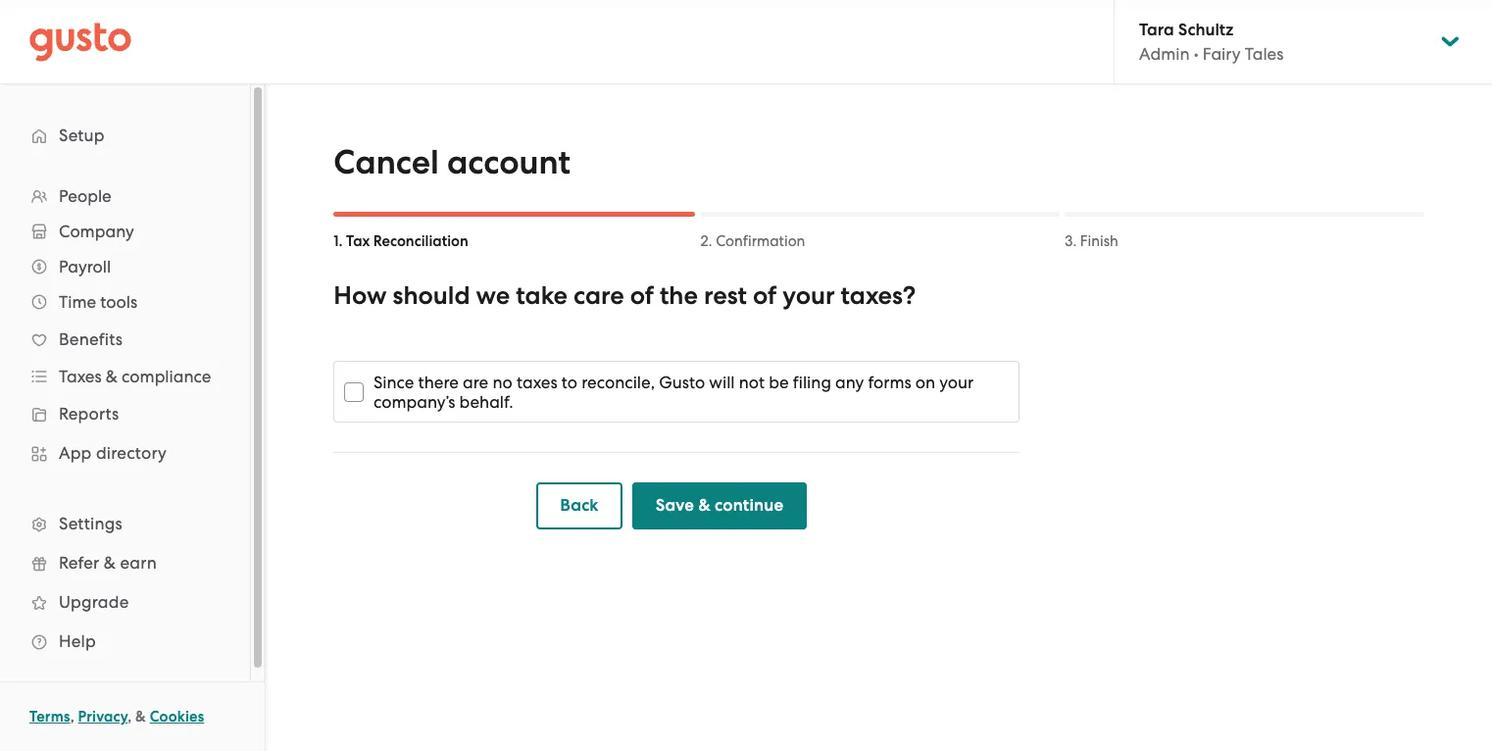 Task type: describe. For each thing, give the bounding box(es) containing it.
be
[[769, 373, 789, 392]]

setup link
[[20, 118, 230, 153]]

take
[[516, 280, 568, 311]]

setup
[[59, 126, 105, 145]]

tara schultz admin • fairy tales
[[1140, 20, 1284, 64]]

finish
[[1081, 232, 1119, 250]]

are
[[463, 373, 489, 392]]

benefits link
[[20, 322, 230, 357]]

admin
[[1140, 44, 1190, 64]]

people
[[59, 186, 112, 206]]

& left cookies
[[135, 708, 146, 726]]

app directory
[[59, 443, 167, 463]]

gusto
[[660, 373, 706, 392]]

will
[[710, 373, 735, 392]]

reports link
[[20, 396, 230, 432]]

schultz
[[1179, 20, 1234, 40]]

upgrade link
[[20, 585, 230, 620]]

refer
[[59, 553, 99, 573]]

refer & earn
[[59, 553, 157, 573]]

privacy
[[78, 708, 128, 726]]

•
[[1194, 44, 1199, 64]]

cookies
[[150, 708, 204, 726]]

upgrade
[[59, 592, 129, 612]]

cookies button
[[150, 705, 204, 729]]

since there are no taxes to reconcile, gusto will not be filing any forms on your company's behalf.
[[374, 373, 974, 412]]

gusto navigation element
[[0, 84, 250, 692]]

payroll button
[[20, 249, 230, 284]]

help
[[59, 632, 96, 651]]

company button
[[20, 214, 230, 249]]

save
[[656, 495, 695, 516]]

cancel
[[334, 142, 439, 182]]

behalf.
[[460, 392, 514, 412]]

save & continue button
[[632, 483, 807, 530]]

company's
[[374, 392, 456, 412]]

app
[[59, 443, 92, 463]]

terms , privacy , & cookies
[[29, 708, 204, 726]]

forms
[[869, 373, 912, 392]]

settings link
[[20, 506, 230, 541]]

tax reconciliation
[[346, 232, 469, 250]]

2 of from the left
[[753, 280, 777, 311]]

directory
[[96, 443, 167, 463]]

earn
[[120, 553, 157, 573]]

back link
[[537, 483, 622, 530]]

time
[[59, 292, 96, 312]]

since
[[374, 373, 415, 392]]

the
[[660, 280, 698, 311]]

company
[[59, 222, 134, 241]]

people button
[[20, 178, 230, 214]]

home image
[[29, 22, 131, 61]]

back
[[560, 495, 599, 516]]

tara
[[1140, 20, 1175, 40]]

reports
[[59, 404, 119, 424]]

& for continue
[[699, 495, 711, 516]]

confirmation
[[716, 232, 806, 250]]

1 , from the left
[[70, 708, 74, 726]]



Task type: locate. For each thing, give the bounding box(es) containing it.
& right taxes at the left
[[106, 367, 118, 386]]

& for compliance
[[106, 367, 118, 386]]

any
[[836, 373, 865, 392]]

help link
[[20, 624, 230, 659]]

taxes & compliance button
[[20, 359, 230, 394]]

0 horizontal spatial of
[[630, 280, 654, 311]]

& right 'save'
[[699, 495, 711, 516]]

care
[[574, 280, 624, 311]]

filing
[[794, 373, 832, 392]]

how should we take care of the rest of your taxes?
[[334, 280, 916, 311]]

settings
[[59, 514, 122, 534]]

to
[[562, 373, 578, 392]]

, left the privacy
[[70, 708, 74, 726]]

taxes & compliance
[[59, 367, 211, 386]]

payroll
[[59, 257, 111, 277]]

0 horizontal spatial your
[[783, 280, 835, 311]]

account
[[447, 142, 571, 182]]

no
[[493, 373, 513, 392]]

& left earn at left
[[104, 553, 116, 573]]

taxes?
[[841, 280, 916, 311]]

0 horizontal spatial ,
[[70, 708, 74, 726]]

your left taxes?
[[783, 280, 835, 311]]

compliance
[[122, 367, 211, 386]]

rest
[[704, 280, 747, 311]]

&
[[106, 367, 118, 386], [699, 495, 711, 516], [104, 553, 116, 573], [135, 708, 146, 726]]

1 vertical spatial your
[[940, 373, 974, 392]]

tax
[[346, 232, 370, 250]]

1 of from the left
[[630, 280, 654, 311]]

1 horizontal spatial your
[[940, 373, 974, 392]]

save & continue
[[656, 495, 784, 516]]

reconciliation
[[374, 232, 469, 250]]

your
[[783, 280, 835, 311], [940, 373, 974, 392]]

refer & earn link
[[20, 545, 230, 581]]

reconcile,
[[582, 373, 655, 392]]

taxes
[[517, 373, 558, 392]]

of left the the
[[630, 280, 654, 311]]

2 , from the left
[[128, 708, 132, 726]]

how
[[334, 280, 387, 311]]

privacy link
[[78, 708, 128, 726]]

taxes
[[59, 367, 102, 386]]

app directory link
[[20, 435, 230, 471]]

of
[[630, 280, 654, 311], [753, 280, 777, 311]]

& inside 'dropdown button'
[[106, 367, 118, 386]]

,
[[70, 708, 74, 726], [128, 708, 132, 726]]

should
[[393, 280, 470, 311]]

tales
[[1245, 44, 1284, 64]]

time tools
[[59, 292, 137, 312]]

& inside button
[[699, 495, 711, 516]]

your right on
[[940, 373, 974, 392]]

, left cookies
[[128, 708, 132, 726]]

fairy
[[1203, 44, 1241, 64]]

benefits
[[59, 330, 123, 349]]

terms
[[29, 708, 70, 726]]

terms link
[[29, 708, 70, 726]]

continue
[[715, 495, 784, 516]]

there
[[419, 373, 459, 392]]

& for earn
[[104, 553, 116, 573]]

1 horizontal spatial ,
[[128, 708, 132, 726]]

your inside since there are no taxes to reconcile, gusto will not be filing any forms on your company's behalf.
[[940, 373, 974, 392]]

Since there are no taxes to reconcile, Gusto will not be filing any forms on your company's behalf. checkbox
[[345, 382, 364, 402]]

of right rest
[[753, 280, 777, 311]]

not
[[740, 373, 765, 392]]

time tools button
[[20, 284, 230, 320]]

list containing people
[[0, 178, 250, 661]]

0 vertical spatial your
[[783, 280, 835, 311]]

1 horizontal spatial of
[[753, 280, 777, 311]]

cancel account
[[334, 142, 571, 182]]

we
[[476, 280, 510, 311]]

on
[[916, 373, 936, 392]]

list
[[0, 178, 250, 661]]

tools
[[100, 292, 137, 312]]



Task type: vqa. For each thing, say whether or not it's contained in the screenshot.
legal and compliance link
no



